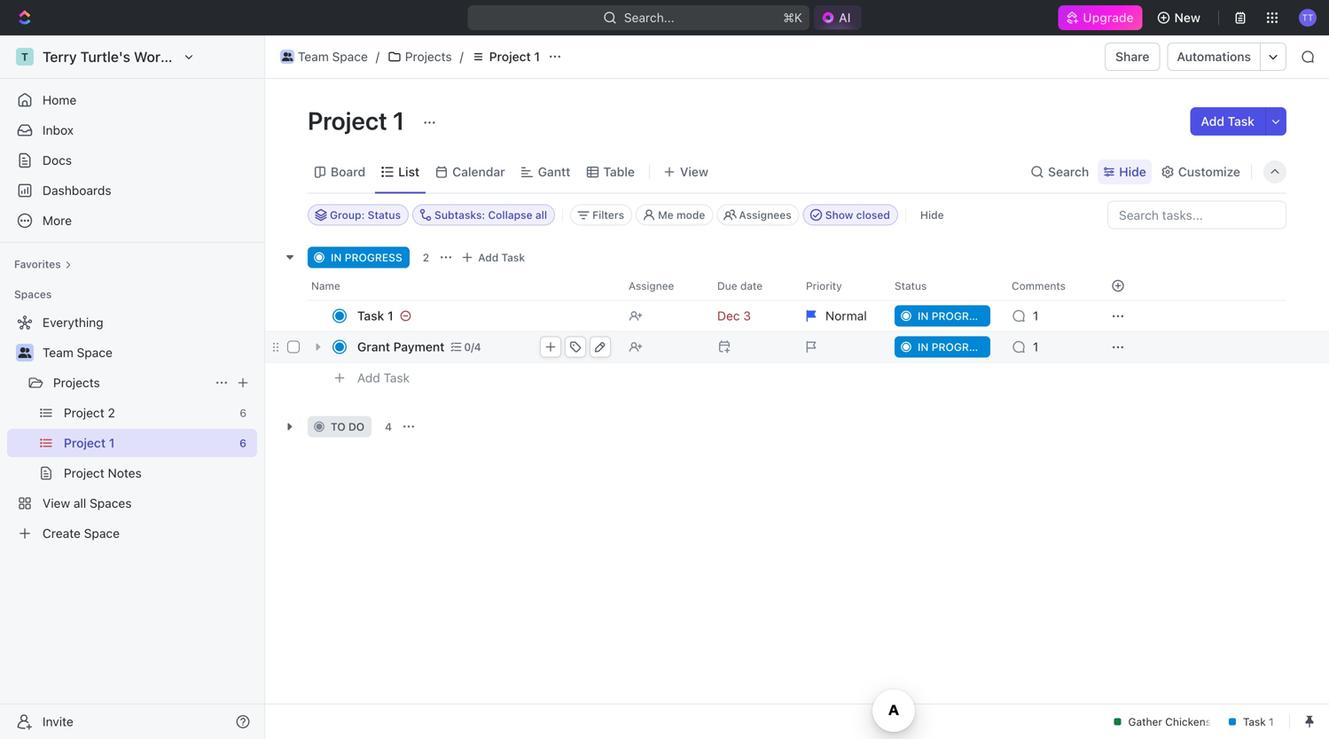 Task type: locate. For each thing, give the bounding box(es) containing it.
0 vertical spatial team space link
[[276, 46, 372, 67]]

0 horizontal spatial add
[[357, 371, 380, 386]]

task
[[1228, 114, 1255, 129], [502, 251, 525, 264], [384, 371, 410, 386]]

add task button down grant
[[349, 368, 417, 389]]

in
[[331, 251, 342, 264], [918, 310, 929, 322], [918, 341, 929, 353]]

add task down collapse
[[478, 251, 525, 264]]

team inside tree
[[43, 345, 73, 360]]

1 horizontal spatial hide
[[1120, 165, 1147, 179]]

1 vertical spatial all
[[74, 496, 86, 511]]

1 horizontal spatial spaces
[[90, 496, 132, 511]]

view button
[[657, 160, 715, 184]]

0 vertical spatial status
[[368, 209, 401, 221]]

2 horizontal spatial add task button
[[1191, 107, 1266, 136]]

1 vertical spatial add
[[478, 251, 499, 264]]

projects
[[405, 49, 452, 64], [53, 376, 100, 390]]

2 / from the left
[[460, 49, 464, 64]]

show
[[826, 209, 854, 221]]

calendar
[[453, 165, 505, 179]]

terry turtle's workspace, , element
[[16, 48, 34, 66]]

progress for 1
[[932, 310, 990, 322]]

show closed button
[[803, 204, 898, 226]]

add for add task button to the left
[[357, 371, 380, 386]]

2 in progress button from the top
[[884, 331, 1001, 363]]

all up create space
[[74, 496, 86, 511]]

new
[[1175, 10, 1201, 25]]

1 vertical spatial progress
[[932, 310, 990, 322]]

status right group:
[[368, 209, 401, 221]]

payment
[[394, 340, 445, 354]]

1 1 button from the top
[[1001, 300, 1090, 332]]

2 1 button from the top
[[1001, 331, 1090, 363]]

progress
[[345, 251, 403, 264], [932, 310, 990, 322], [932, 341, 990, 353]]

1 button down "comments" dropdown button
[[1001, 331, 1090, 363]]

2 horizontal spatial project 1
[[489, 49, 540, 64]]

tree containing everything
[[7, 309, 257, 548]]

group:
[[330, 209, 365, 221]]

1 button
[[1001, 300, 1090, 332], [1001, 331, 1090, 363]]

all inside the sidebar navigation
[[74, 496, 86, 511]]

2 vertical spatial project 1
[[64, 436, 115, 451]]

everything
[[43, 315, 103, 330]]

1 vertical spatial hide
[[921, 209, 944, 221]]

status right priority dropdown button
[[895, 280, 927, 292]]

0 horizontal spatial all
[[74, 496, 86, 511]]

table link
[[600, 160, 635, 184]]

task for add task button to the left
[[384, 371, 410, 386]]

turtle's
[[80, 48, 130, 65]]

1 horizontal spatial user group image
[[282, 52, 293, 61]]

team space
[[298, 49, 368, 64], [43, 345, 113, 360]]

view
[[680, 165, 709, 179], [43, 496, 70, 511]]

1 vertical spatial view
[[43, 496, 70, 511]]

spaces down favorites
[[14, 288, 52, 301]]

1 vertical spatial projects
[[53, 376, 100, 390]]

in progress
[[331, 251, 403, 264], [918, 310, 990, 322], [918, 341, 990, 353]]

2 vertical spatial add task
[[357, 371, 410, 386]]

assignees button
[[717, 204, 800, 226]]

add task button up customize
[[1191, 107, 1266, 136]]

add up name dropdown button
[[478, 251, 499, 264]]

hide right search
[[1120, 165, 1147, 179]]

filters
[[593, 209, 625, 221]]

1 horizontal spatial team space link
[[276, 46, 372, 67]]

hide right closed at top
[[921, 209, 944, 221]]

spaces down project notes on the bottom of the page
[[90, 496, 132, 511]]

0 horizontal spatial projects
[[53, 376, 100, 390]]

all right collapse
[[536, 209, 547, 221]]

add task for add task button to the left
[[357, 371, 410, 386]]

in progress button for ‎task 1
[[884, 300, 1001, 332]]

project 1
[[489, 49, 540, 64], [308, 106, 410, 135], [64, 436, 115, 451]]

comments button
[[1001, 272, 1090, 300]]

0 vertical spatial progress
[[345, 251, 403, 264]]

1 vertical spatial projects link
[[53, 369, 208, 397]]

hide
[[1120, 165, 1147, 179], [921, 209, 944, 221]]

grant payment
[[357, 340, 445, 354]]

2 vertical spatial progress
[[932, 341, 990, 353]]

2 vertical spatial add task button
[[349, 368, 417, 389]]

0 vertical spatial in progress
[[331, 251, 403, 264]]

0 vertical spatial 6
[[240, 407, 247, 420]]

0 horizontal spatial spaces
[[14, 288, 52, 301]]

1 horizontal spatial 2
[[423, 251, 430, 264]]

1 horizontal spatial project 1 link
[[467, 46, 545, 67]]

0 vertical spatial task
[[1228, 114, 1255, 129]]

create
[[43, 526, 81, 541]]

0 vertical spatial project 1
[[489, 49, 540, 64]]

status
[[368, 209, 401, 221], [895, 280, 927, 292]]

task down collapse
[[502, 251, 525, 264]]

tree
[[7, 309, 257, 548]]

1 inside the sidebar navigation
[[109, 436, 115, 451]]

customize button
[[1156, 160, 1246, 184]]

0 vertical spatial all
[[536, 209, 547, 221]]

0 vertical spatial add task
[[1201, 114, 1255, 129]]

1 vertical spatial team
[[43, 345, 73, 360]]

1 vertical spatial spaces
[[90, 496, 132, 511]]

show closed
[[826, 209, 890, 221]]

2 vertical spatial in progress
[[918, 341, 990, 353]]

add task button up name dropdown button
[[457, 247, 532, 268]]

tree inside the sidebar navigation
[[7, 309, 257, 548]]

add up customize
[[1201, 114, 1225, 129]]

0 vertical spatial projects link
[[383, 46, 457, 67]]

2 horizontal spatial add
[[1201, 114, 1225, 129]]

0 horizontal spatial hide
[[921, 209, 944, 221]]

1 6 from the top
[[240, 407, 247, 420]]

1 horizontal spatial all
[[536, 209, 547, 221]]

dashboards
[[43, 183, 111, 198]]

hide inside button
[[921, 209, 944, 221]]

1 vertical spatial status
[[895, 280, 927, 292]]

add task down grant
[[357, 371, 410, 386]]

1 vertical spatial user group image
[[18, 348, 31, 358]]

project 2
[[64, 406, 115, 420]]

team space link
[[276, 46, 372, 67], [43, 339, 254, 367]]

1 horizontal spatial add task button
[[457, 247, 532, 268]]

1 vertical spatial 2
[[108, 406, 115, 420]]

0 vertical spatial user group image
[[282, 52, 293, 61]]

2 vertical spatial space
[[84, 526, 120, 541]]

project 1 inside tree
[[64, 436, 115, 451]]

upgrade link
[[1059, 5, 1143, 30]]

new button
[[1150, 4, 1212, 32]]

automations
[[1177, 49, 1252, 64]]

2 up project notes on the bottom of the page
[[108, 406, 115, 420]]

comments
[[1012, 280, 1066, 292]]

0 vertical spatial hide
[[1120, 165, 1147, 179]]

add task button
[[1191, 107, 1266, 136], [457, 247, 532, 268], [349, 368, 417, 389]]

0/4 button
[[448, 338, 483, 356]]

1 vertical spatial team space link
[[43, 339, 254, 367]]

subtasks: collapse all
[[435, 209, 547, 221]]

0 horizontal spatial projects link
[[53, 369, 208, 397]]

grant
[[357, 340, 390, 354]]

1 horizontal spatial status
[[895, 280, 927, 292]]

1 vertical spatial in progress
[[918, 310, 990, 322]]

1 horizontal spatial project 1
[[308, 106, 410, 135]]

collapse
[[488, 209, 533, 221]]

0 horizontal spatial team space
[[43, 345, 113, 360]]

1 horizontal spatial add
[[478, 251, 499, 264]]

1 vertical spatial add task button
[[457, 247, 532, 268]]

1 horizontal spatial team
[[298, 49, 329, 64]]

list link
[[395, 160, 420, 184]]

1 vertical spatial 6
[[240, 437, 247, 450]]

0 horizontal spatial project 1
[[64, 436, 115, 451]]

view inside view all spaces link
[[43, 496, 70, 511]]

0 vertical spatial team space
[[298, 49, 368, 64]]

project 1 link
[[467, 46, 545, 67], [64, 429, 233, 458]]

1
[[534, 49, 540, 64], [393, 106, 405, 135], [388, 309, 394, 323], [1033, 309, 1039, 323], [1033, 340, 1039, 354], [109, 436, 115, 451]]

ai
[[839, 10, 851, 25]]

1 horizontal spatial team space
[[298, 49, 368, 64]]

0 vertical spatial team
[[298, 49, 329, 64]]

/
[[376, 49, 380, 64], [460, 49, 464, 64]]

project
[[489, 49, 531, 64], [308, 106, 388, 135], [64, 406, 104, 420], [64, 436, 106, 451], [64, 466, 104, 481]]

add down grant
[[357, 371, 380, 386]]

in progress for grant payment
[[918, 341, 990, 353]]

projects link
[[383, 46, 457, 67], [53, 369, 208, 397]]

terry
[[43, 48, 77, 65]]

0 horizontal spatial team
[[43, 345, 73, 360]]

2 6 from the top
[[240, 437, 247, 450]]

0 horizontal spatial user group image
[[18, 348, 31, 358]]

0 horizontal spatial add task
[[357, 371, 410, 386]]

‎task 1 link
[[353, 303, 615, 329]]

0 horizontal spatial 2
[[108, 406, 115, 420]]

2 horizontal spatial add task
[[1201, 114, 1255, 129]]

1 horizontal spatial view
[[680, 165, 709, 179]]

in progress for ‎task 1
[[918, 310, 990, 322]]

search...
[[624, 10, 675, 25]]

0 vertical spatial add
[[1201, 114, 1225, 129]]

0 vertical spatial projects
[[405, 49, 452, 64]]

view up mode
[[680, 165, 709, 179]]

1 button down comments
[[1001, 300, 1090, 332]]

view inside view button
[[680, 165, 709, 179]]

2 vertical spatial add
[[357, 371, 380, 386]]

2 up name dropdown button
[[423, 251, 430, 264]]

add task
[[1201, 114, 1255, 129], [478, 251, 525, 264], [357, 371, 410, 386]]

2 horizontal spatial task
[[1228, 114, 1255, 129]]

me mode
[[658, 209, 706, 221]]

2 vertical spatial task
[[384, 371, 410, 386]]

0 vertical spatial view
[[680, 165, 709, 179]]

task up customize
[[1228, 114, 1255, 129]]

in for ‎task 1
[[918, 310, 929, 322]]

1 vertical spatial in
[[918, 310, 929, 322]]

task down grant payment
[[384, 371, 410, 386]]

0 vertical spatial in
[[331, 251, 342, 264]]

1 vertical spatial add task
[[478, 251, 525, 264]]

0 horizontal spatial /
[[376, 49, 380, 64]]

1 vertical spatial team space
[[43, 345, 113, 360]]

1 horizontal spatial add task
[[478, 251, 525, 264]]

1 in progress button from the top
[[884, 300, 1001, 332]]

view up create
[[43, 496, 70, 511]]

0 horizontal spatial status
[[368, 209, 401, 221]]

search button
[[1025, 160, 1095, 184]]

1 vertical spatial project 1 link
[[64, 429, 233, 458]]

group: status
[[330, 209, 401, 221]]

table
[[604, 165, 635, 179]]

0 vertical spatial add task button
[[1191, 107, 1266, 136]]

0 horizontal spatial view
[[43, 496, 70, 511]]

add
[[1201, 114, 1225, 129], [478, 251, 499, 264], [357, 371, 380, 386]]

add task up customize
[[1201, 114, 1255, 129]]

0 horizontal spatial task
[[384, 371, 410, 386]]

user group image
[[282, 52, 293, 61], [18, 348, 31, 358]]

1 horizontal spatial /
[[460, 49, 464, 64]]

1 button for ‎task 1
[[1001, 300, 1090, 332]]

team space inside the sidebar navigation
[[43, 345, 113, 360]]

2 vertical spatial in
[[918, 341, 929, 353]]

1 horizontal spatial task
[[502, 251, 525, 264]]

assignees
[[739, 209, 792, 221]]

6
[[240, 407, 247, 420], [240, 437, 247, 450]]



Task type: vqa. For each thing, say whether or not it's contained in the screenshot.
/
yes



Task type: describe. For each thing, give the bounding box(es) containing it.
0 horizontal spatial team space link
[[43, 339, 254, 367]]

1 horizontal spatial projects link
[[383, 46, 457, 67]]

name
[[311, 280, 340, 292]]

more button
[[7, 207, 257, 235]]

mode
[[677, 209, 706, 221]]

in for grant payment
[[918, 341, 929, 353]]

‎task 1
[[357, 309, 394, 323]]

1 vertical spatial space
[[77, 345, 113, 360]]

1 vertical spatial task
[[502, 251, 525, 264]]

0 vertical spatial spaces
[[14, 288, 52, 301]]

6 for project 2
[[240, 407, 247, 420]]

ai button
[[814, 5, 862, 30]]

create space
[[43, 526, 120, 541]]

favorites
[[14, 258, 61, 271]]

create space link
[[7, 520, 254, 548]]

to do
[[331, 421, 365, 433]]

‎task
[[357, 309, 384, 323]]

name button
[[308, 272, 618, 300]]

terry turtle's workspace
[[43, 48, 207, 65]]

tt
[[1303, 12, 1314, 22]]

assignee button
[[618, 272, 707, 300]]

inbox link
[[7, 116, 257, 145]]

gantt link
[[535, 160, 571, 184]]

priority
[[806, 280, 842, 292]]

4
[[385, 421, 392, 433]]

customize
[[1179, 165, 1241, 179]]

0 vertical spatial space
[[332, 49, 368, 64]]

task for add task button to the top
[[1228, 114, 1255, 129]]

home
[[43, 93, 76, 107]]

0 horizontal spatial project 1 link
[[64, 429, 233, 458]]

1 vertical spatial project 1
[[308, 106, 410, 135]]

automations button
[[1169, 43, 1260, 70]]

inbox
[[43, 123, 74, 137]]

0 vertical spatial project 1 link
[[467, 46, 545, 67]]

me mode button
[[636, 204, 714, 226]]

Search tasks... text field
[[1109, 202, 1286, 228]]

status inside dropdown button
[[895, 280, 927, 292]]

assignee
[[629, 280, 674, 292]]

due date
[[718, 280, 763, 292]]

docs link
[[7, 146, 257, 175]]

more
[[43, 213, 72, 228]]

view all spaces link
[[7, 490, 254, 518]]

priority button
[[796, 272, 884, 300]]

board link
[[327, 160, 366, 184]]

gantt
[[538, 165, 571, 179]]

home link
[[7, 86, 257, 114]]

workspace
[[134, 48, 207, 65]]

closed
[[857, 209, 890, 221]]

dashboards link
[[7, 177, 257, 205]]

add task for add task button to the top
[[1201, 114, 1255, 129]]

view all spaces
[[43, 496, 132, 511]]

project notes link
[[64, 459, 254, 488]]

projects inside tree
[[53, 376, 100, 390]]

upgrade
[[1083, 10, 1134, 25]]

1 button for grant payment
[[1001, 331, 1090, 363]]

add for add task button to the top
[[1201, 114, 1225, 129]]

0 horizontal spatial add task button
[[349, 368, 417, 389]]

project 2 link
[[64, 399, 233, 428]]

normal
[[826, 309, 867, 323]]

filters button
[[570, 204, 633, 226]]

invite
[[43, 715, 73, 730]]

hide button
[[914, 204, 951, 226]]

project notes
[[64, 466, 142, 481]]

me
[[658, 209, 674, 221]]

user group image inside the sidebar navigation
[[18, 348, 31, 358]]

calendar link
[[449, 160, 505, 184]]

subtasks:
[[435, 209, 485, 221]]

view button
[[657, 151, 715, 193]]

in progress button for grant payment
[[884, 331, 1001, 363]]

search
[[1049, 165, 1089, 179]]

0/4
[[464, 341, 481, 353]]

view for view
[[680, 165, 709, 179]]

hide button
[[1098, 160, 1152, 184]]

due
[[718, 280, 738, 292]]

2 inside tree
[[108, 406, 115, 420]]

share
[[1116, 49, 1150, 64]]

list
[[398, 165, 420, 179]]

docs
[[43, 153, 72, 168]]

everything link
[[7, 309, 254, 337]]

view for view all spaces
[[43, 496, 70, 511]]

favorites button
[[7, 254, 79, 275]]

due date button
[[707, 272, 796, 300]]

status button
[[884, 272, 1001, 300]]

hide inside dropdown button
[[1120, 165, 1147, 179]]

6 for project 1
[[240, 437, 247, 450]]

share button
[[1105, 43, 1161, 71]]

projects link inside the sidebar navigation
[[53, 369, 208, 397]]

1 horizontal spatial projects
[[405, 49, 452, 64]]

date
[[741, 280, 763, 292]]

normal button
[[796, 300, 884, 332]]

tt button
[[1294, 4, 1323, 32]]

progress for payment
[[932, 341, 990, 353]]

sidebar navigation
[[0, 35, 269, 740]]

do
[[349, 421, 365, 433]]

t
[[21, 51, 28, 63]]

to
[[331, 421, 346, 433]]

0 vertical spatial 2
[[423, 251, 430, 264]]

board
[[331, 165, 366, 179]]

1 / from the left
[[376, 49, 380, 64]]



